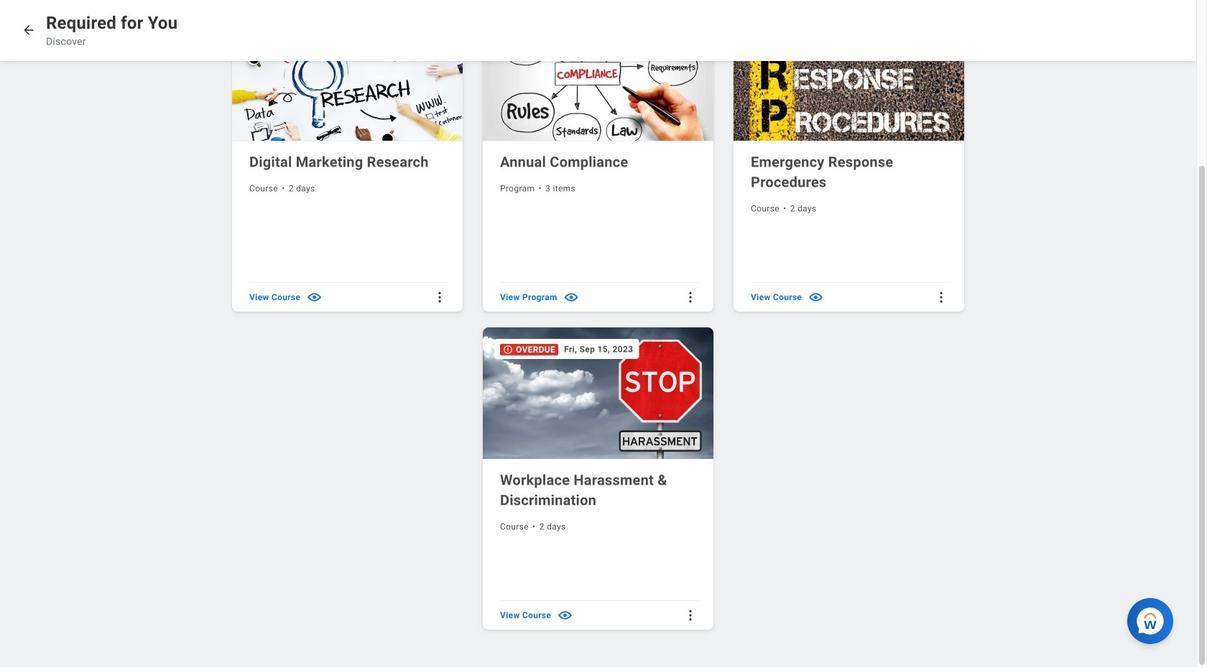 Task type: describe. For each thing, give the bounding box(es) containing it.
visible image for related actions vertical image
[[306, 289, 323, 306]]

workplace harassment & discrimination image
[[483, 328, 717, 460]]

exclamation circle image
[[503, 345, 513, 355]]

visible image for emergency response procedures image
[[808, 289, 825, 306]]

annual compliance image
[[483, 9, 717, 142]]

2 related actions vertical image from the top
[[684, 609, 698, 623]]

emergency response procedures image
[[734, 9, 968, 142]]



Task type: locate. For each thing, give the bounding box(es) containing it.
visible image for annual compliance image
[[564, 289, 580, 306]]

related actions vertical image
[[433, 290, 447, 305]]

1 related actions vertical image from the top
[[684, 290, 698, 305]]

0 horizontal spatial visible image
[[306, 289, 323, 306]]

digital marketing research image
[[232, 9, 466, 142]]

1 horizontal spatial visible image
[[808, 289, 825, 306]]

0 horizontal spatial visible image
[[564, 289, 580, 306]]

visible image for 1st related actions vertical icon from the bottom
[[557, 608, 574, 624]]

arrow left image
[[22, 23, 36, 37]]

0 vertical spatial related actions vertical image
[[684, 290, 698, 305]]

2 visible image from the left
[[808, 289, 825, 306]]

1 horizontal spatial visible image
[[557, 608, 574, 624]]

visible image
[[306, 289, 323, 306], [557, 608, 574, 624]]

1 vertical spatial visible image
[[557, 608, 574, 624]]

related actions vertical image
[[684, 290, 698, 305], [684, 609, 698, 623]]

0 vertical spatial visible image
[[306, 289, 323, 306]]

1 vertical spatial related actions vertical image
[[684, 609, 698, 623]]

1 visible image from the left
[[564, 289, 580, 306]]

visible image
[[564, 289, 580, 306], [808, 289, 825, 306]]



Task type: vqa. For each thing, say whether or not it's contained in the screenshot.
visible image
yes



